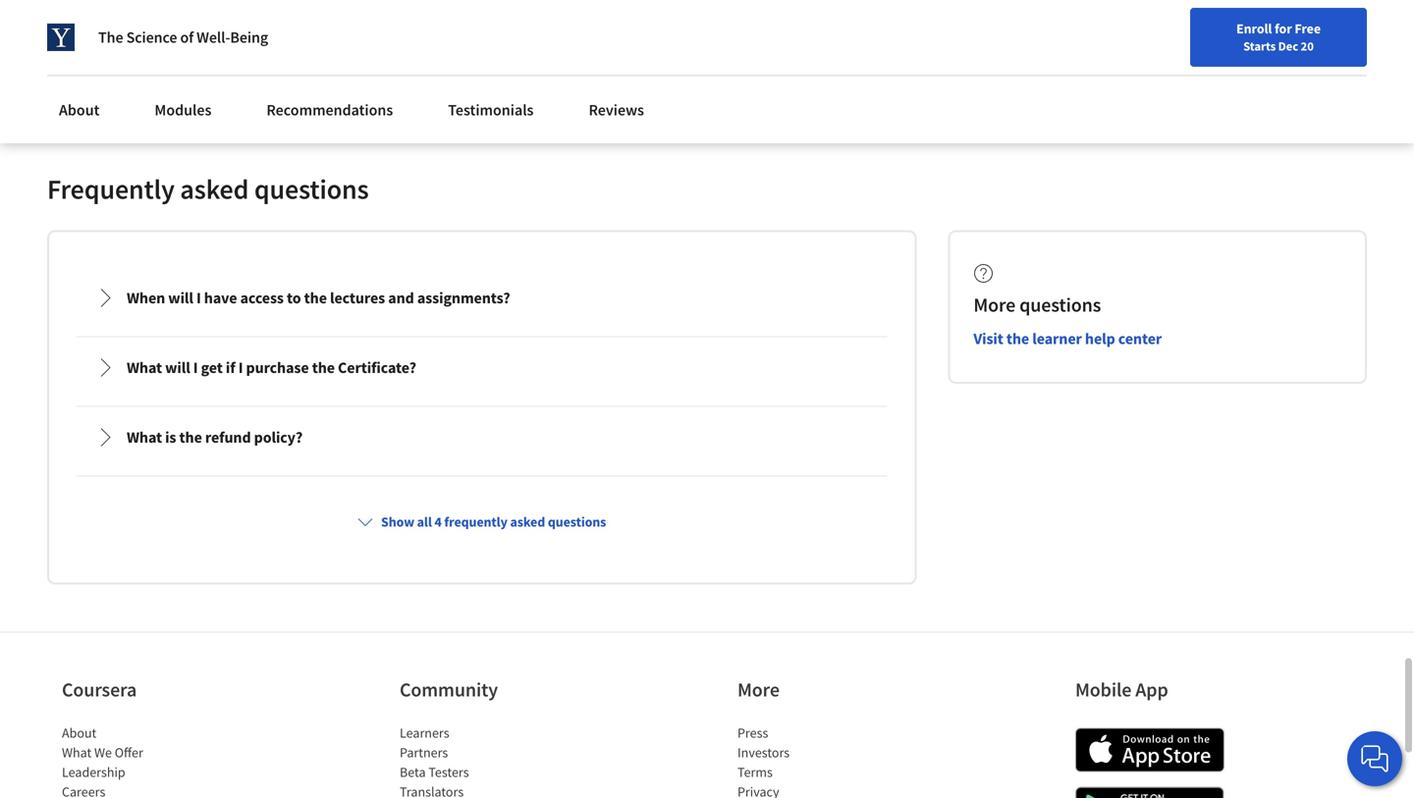 Task type: describe. For each thing, give the bounding box(es) containing it.
refund
[[205, 428, 251, 447]]

coursera image
[[24, 16, 148, 47]]

mobile
[[1076, 678, 1132, 702]]

free
[[1295, 20, 1321, 37]]

about for about
[[59, 100, 100, 120]]

community
[[400, 678, 498, 702]]

will for what
[[165, 358, 190, 378]]

have
[[204, 288, 237, 308]]

i for have
[[196, 288, 201, 308]]

press link
[[738, 724, 769, 742]]

when will i have access to the lectures and assignments? button
[[80, 270, 884, 325]]

certificate?
[[338, 358, 416, 378]]

center
[[1119, 329, 1162, 349]]

to
[[287, 288, 301, 308]]

of
[[180, 28, 194, 47]]

beta
[[400, 764, 426, 781]]

20
[[1301, 38, 1314, 54]]

partners
[[400, 744, 448, 762]]

show all 4 frequently asked questions button
[[350, 504, 614, 540]]

list for coursera
[[62, 723, 229, 799]]

leadership
[[62, 764, 125, 781]]

list for more
[[738, 723, 905, 799]]

the right purchase
[[312, 358, 335, 378]]

help
[[1085, 329, 1116, 349]]

show
[[381, 513, 415, 531]]

mobile app
[[1076, 678, 1169, 702]]

what will i get if i purchase the certificate?
[[127, 358, 416, 378]]

visit
[[974, 329, 1004, 349]]

what inside about what we offer leadership
[[62, 744, 92, 762]]

leadership link
[[62, 764, 125, 781]]

0 vertical spatial questions
[[254, 172, 369, 206]]

modules link
[[143, 88, 223, 132]]

i right if
[[238, 358, 243, 378]]

dec
[[1279, 38, 1299, 54]]

learner
[[1033, 329, 1082, 349]]

the
[[98, 28, 123, 47]]

questions inside dropdown button
[[548, 513, 606, 531]]

partners link
[[400, 744, 448, 762]]

investors link
[[738, 744, 790, 762]]

recommendations
[[267, 100, 393, 120]]

beta testers link
[[400, 764, 469, 781]]

offer
[[115, 744, 143, 762]]

starts
[[1244, 38, 1276, 54]]

testers
[[429, 764, 469, 781]]

testimonials link
[[436, 88, 546, 132]]

get it on google play image
[[1076, 787, 1225, 799]]

enroll
[[1237, 20, 1272, 37]]

1 vertical spatial questions
[[1020, 293, 1101, 317]]

4
[[435, 513, 442, 531]]

when will i have access to the lectures and assignments?
[[127, 288, 510, 308]]

press
[[738, 724, 769, 742]]

what is the refund policy?
[[127, 428, 303, 447]]

collapsed list
[[73, 264, 891, 583]]

reviews link
[[577, 88, 656, 132]]

list for community
[[400, 723, 567, 799]]

will for when
[[168, 288, 193, 308]]

and
[[388, 288, 414, 308]]

0 horizontal spatial asked
[[180, 172, 249, 206]]

investors
[[738, 744, 790, 762]]

recommendations link
[[255, 88, 405, 132]]

about link for frequently asked questions
[[47, 88, 111, 132]]

visit the learner help center
[[974, 329, 1162, 349]]

what is the refund policy? button
[[80, 410, 884, 465]]



Task type: vqa. For each thing, say whether or not it's contained in the screenshot.


Task type: locate. For each thing, give the bounding box(es) containing it.
assignments?
[[417, 288, 510, 308]]

the right the visit
[[1007, 329, 1030, 349]]

yale university image
[[47, 24, 75, 51]]

1 vertical spatial what
[[127, 428, 162, 447]]

0 horizontal spatial more
[[738, 678, 780, 702]]

modules
[[155, 100, 212, 120]]

i left the "have"
[[196, 288, 201, 308]]

0 horizontal spatial list item
[[62, 782, 229, 799]]

what we offer link
[[62, 744, 143, 762]]

more for more
[[738, 678, 780, 702]]

is
[[165, 428, 176, 447]]

about up what we offer link on the left
[[62, 724, 97, 742]]

what will i get if i purchase the certificate? button
[[80, 340, 884, 395]]

2 vertical spatial questions
[[548, 513, 606, 531]]

more for more questions
[[974, 293, 1016, 317]]

0 vertical spatial about link
[[47, 88, 111, 132]]

what for what will i get if i purchase the certificate?
[[127, 358, 162, 378]]

will
[[168, 288, 193, 308], [165, 358, 190, 378]]

we
[[94, 744, 112, 762]]

frequently
[[47, 172, 175, 206]]

1 horizontal spatial questions
[[548, 513, 606, 531]]

list item down terms
[[738, 782, 905, 799]]

will left get at the left of the page
[[165, 358, 190, 378]]

asked right frequently on the bottom of the page
[[510, 513, 545, 531]]

1 vertical spatial more
[[738, 678, 780, 702]]

will right when
[[168, 288, 193, 308]]

1 list from the left
[[62, 723, 229, 799]]

list item down offer
[[62, 782, 229, 799]]

2 horizontal spatial questions
[[1020, 293, 1101, 317]]

testimonials
[[448, 100, 534, 120]]

3 list item from the left
[[738, 782, 905, 799]]

about link for more
[[62, 724, 97, 742]]

1 vertical spatial will
[[165, 358, 190, 378]]

asked inside dropdown button
[[510, 513, 545, 531]]

0 vertical spatial asked
[[180, 172, 249, 206]]

0 horizontal spatial questions
[[254, 172, 369, 206]]

i inside when will i have access to the lectures and assignments? dropdown button
[[196, 288, 201, 308]]

more up the press link
[[738, 678, 780, 702]]

frequently asked questions
[[47, 172, 369, 206]]

0 vertical spatial will
[[168, 288, 193, 308]]

list containing about
[[62, 723, 229, 799]]

2 list from the left
[[400, 723, 567, 799]]

chat with us image
[[1360, 744, 1391, 775]]

coursera
[[62, 678, 137, 702]]

menu item
[[1060, 20, 1186, 83]]

learners
[[400, 724, 449, 742]]

press investors terms
[[738, 724, 790, 781]]

learners link
[[400, 724, 449, 742]]

enroll for free starts dec 20
[[1237, 20, 1321, 54]]

3 list from the left
[[738, 723, 905, 799]]

list item
[[62, 782, 229, 799], [400, 782, 567, 799], [738, 782, 905, 799]]

0 vertical spatial what
[[127, 358, 162, 378]]

1 horizontal spatial list
[[400, 723, 567, 799]]

terms link
[[738, 764, 773, 781]]

0 vertical spatial more
[[974, 293, 1016, 317]]

about link down yale university icon
[[47, 88, 111, 132]]

2 horizontal spatial list item
[[738, 782, 905, 799]]

2 list item from the left
[[400, 782, 567, 799]]

about inside about what we offer leadership
[[62, 724, 97, 742]]

purchase
[[246, 358, 309, 378]]

about for about what we offer leadership
[[62, 724, 97, 742]]

list containing press
[[738, 723, 905, 799]]

what left is
[[127, 428, 162, 447]]

terms
[[738, 764, 773, 781]]

if
[[226, 358, 235, 378]]

the
[[304, 288, 327, 308], [1007, 329, 1030, 349], [312, 358, 335, 378], [179, 428, 202, 447]]

about link
[[47, 88, 111, 132], [62, 724, 97, 742]]

policy?
[[254, 428, 303, 447]]

being
[[230, 28, 268, 47]]

about link up what we offer link on the left
[[62, 724, 97, 742]]

more
[[974, 293, 1016, 317], [738, 678, 780, 702]]

list item for community
[[400, 782, 567, 799]]

list item for coursera
[[62, 782, 229, 799]]

i
[[196, 288, 201, 308], [193, 358, 198, 378], [238, 358, 243, 378]]

for
[[1275, 20, 1292, 37]]

show all 4 frequently asked questions
[[381, 513, 606, 531]]

lectures
[[330, 288, 385, 308]]

visit the learner help center link
[[974, 329, 1162, 349]]

what up leadership link
[[62, 744, 92, 762]]

1 horizontal spatial more
[[974, 293, 1016, 317]]

2 horizontal spatial list
[[738, 723, 905, 799]]

1 vertical spatial about
[[62, 724, 97, 742]]

app
[[1136, 678, 1169, 702]]

1 horizontal spatial list item
[[400, 782, 567, 799]]

1 vertical spatial about link
[[62, 724, 97, 742]]

the right to
[[304, 288, 327, 308]]

access
[[240, 288, 284, 308]]

what for what is the refund policy?
[[127, 428, 162, 447]]

questions
[[254, 172, 369, 206], [1020, 293, 1101, 317], [548, 513, 606, 531]]

more up the visit
[[974, 293, 1016, 317]]

the science of well-being
[[98, 28, 268, 47]]

0 horizontal spatial list
[[62, 723, 229, 799]]

1 horizontal spatial asked
[[510, 513, 545, 531]]

get
[[201, 358, 223, 378]]

the right is
[[179, 428, 202, 447]]

science
[[126, 28, 177, 47]]

i for get
[[193, 358, 198, 378]]

all
[[417, 513, 432, 531]]

0 vertical spatial about
[[59, 100, 100, 120]]

more questions
[[974, 293, 1101, 317]]

what left get at the left of the page
[[127, 358, 162, 378]]

what
[[127, 358, 162, 378], [127, 428, 162, 447], [62, 744, 92, 762]]

download on the app store image
[[1076, 728, 1225, 772]]

2 vertical spatial what
[[62, 744, 92, 762]]

reviews
[[589, 100, 644, 120]]

about what we offer leadership
[[62, 724, 143, 781]]

asked
[[180, 172, 249, 206], [510, 513, 545, 531]]

i left get at the left of the page
[[193, 358, 198, 378]]

list
[[62, 723, 229, 799], [400, 723, 567, 799], [738, 723, 905, 799]]

learners partners beta testers
[[400, 724, 469, 781]]

about down yale university icon
[[59, 100, 100, 120]]

list containing learners
[[400, 723, 567, 799]]

asked down modules
[[180, 172, 249, 206]]

frequently
[[444, 513, 508, 531]]

when
[[127, 288, 165, 308]]

well-
[[197, 28, 230, 47]]

list item for more
[[738, 782, 905, 799]]

1 list item from the left
[[62, 782, 229, 799]]

1 vertical spatial asked
[[510, 513, 545, 531]]

about
[[59, 100, 100, 120], [62, 724, 97, 742]]

list item down "testers"
[[400, 782, 567, 799]]



